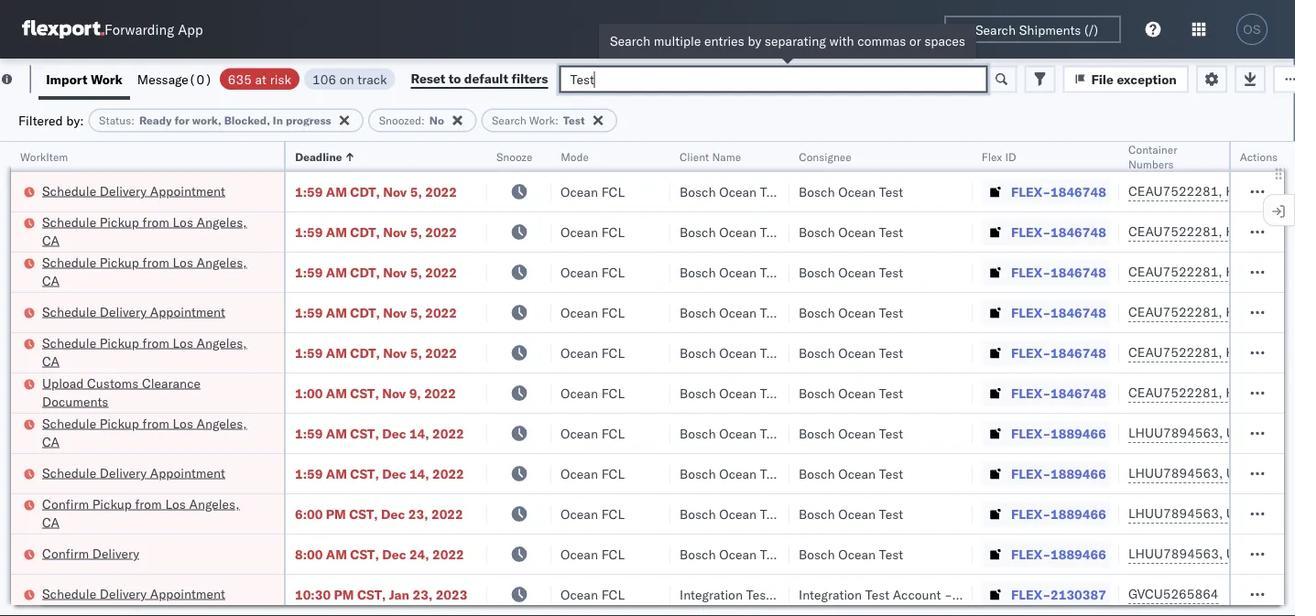 Task type: describe. For each thing, give the bounding box(es) containing it.
5 hlxu62694 from the top
[[1226, 345, 1296, 361]]

uetu52384 for confirm pickup from los angeles, ca
[[1227, 506, 1296, 522]]

filtered
[[18, 112, 63, 128]]

4 hlxu62694 from the top
[[1226, 304, 1296, 320]]

schedule delivery appointment link for 1:59 am cdt, nov 5, 2022
[[42, 303, 225, 321]]

lhuu7894563, for confirm pickup from los angeles, ca
[[1129, 506, 1224, 522]]

24,
[[410, 547, 429, 563]]

3 flex- from the top
[[1012, 264, 1051, 280]]

2023
[[436, 587, 468, 603]]

mode
[[561, 150, 589, 164]]

nov for 1:59 am cdt, nov 5, 2022's the schedule delivery appointment link
[[383, 305, 407, 321]]

10 ocean fcl from the top
[[561, 547, 625, 563]]

6 schedule from the top
[[42, 416, 96, 432]]

resize handle column header for container numbers
[[1217, 142, 1239, 617]]

9 ocean fcl from the top
[[561, 506, 625, 522]]

appointment for 1:59 am cdt, nov 5, 2022
[[150, 304, 225, 320]]

3 : from the left
[[555, 114, 559, 127]]

8 ocean fcl from the top
[[561, 466, 625, 482]]

1 5, from the top
[[410, 184, 422, 200]]

cst, down "1:00 am cst, nov 9, 2022" on the bottom left of page
[[350, 426, 379, 442]]

schedule delivery appointment link for 10:30 pm cst, jan 23, 2023
[[42, 585, 225, 603]]

delivery down workitem 'button'
[[100, 183, 147, 199]]

6 ocean fcl from the top
[[561, 385, 625, 401]]

workitem
[[20, 150, 68, 164]]

3 schedule from the top
[[42, 254, 96, 270]]

2 test123 from the top
[[1248, 224, 1296, 240]]

fcl for 2nd schedule pickup from los angeles, ca button from the top of the page
[[602, 264, 625, 280]]

4 flex-1846748 from the top
[[1012, 305, 1107, 321]]

5 1:59 from the top
[[295, 345, 323, 361]]

4 ocean fcl from the top
[[561, 305, 625, 321]]

search for search work : test
[[492, 114, 527, 127]]

6 ceau7522281, hlxu62694 from the top
[[1129, 385, 1296, 401]]

1 am from the top
[[326, 184, 347, 200]]

for
[[174, 114, 190, 127]]

3 resize handle column header from the left
[[530, 142, 552, 617]]

confirm delivery link
[[42, 545, 139, 563]]

work for import
[[91, 71, 123, 87]]

106
[[313, 71, 336, 87]]

on
[[340, 71, 354, 87]]

5 ceau7522281, from the top
[[1129, 345, 1223, 361]]

work,
[[192, 114, 221, 127]]

1 hlxu62694 from the top
[[1226, 183, 1296, 199]]

reset
[[411, 71, 446, 87]]

4 ca from the top
[[42, 434, 60, 450]]

5 ceau7522281, hlxu62694 from the top
[[1129, 345, 1296, 361]]

4 flex-1889466 from the top
[[1012, 547, 1107, 563]]

maeu94
[[1248, 587, 1296, 603]]

cdt, for 3rd schedule pickup from los angeles, ca link from the bottom of the page
[[350, 264, 380, 280]]

5 flex-1846748 from the top
[[1012, 345, 1107, 361]]

7 flex- from the top
[[1012, 426, 1051, 442]]

los inside confirm pickup from los angeles, ca
[[165, 496, 186, 512]]

9 resize handle column header from the left
[[1263, 142, 1285, 617]]

id
[[1006, 150, 1017, 164]]

: for status
[[131, 114, 135, 127]]

file
[[1092, 71, 1114, 87]]

dec for confirm pickup from los angeles, ca
[[381, 506, 405, 522]]

nov for 3rd schedule pickup from los angeles, ca link from the top
[[383, 345, 407, 361]]

import work button
[[39, 59, 130, 100]]

3 1:59 from the top
[[295, 264, 323, 280]]

with
[[830, 33, 855, 49]]

3 hlxu62694 from the top
[[1226, 264, 1296, 280]]

1:59 am cdt, nov 5, 2022 for third schedule pickup from los angeles, ca button
[[295, 345, 457, 361]]

dec left 24,
[[382, 547, 406, 563]]

1 schedule from the top
[[42, 183, 96, 199]]

snooze
[[497, 150, 533, 164]]

7 schedule from the top
[[42, 465, 96, 481]]

pickup inside confirm pickup from los angeles, ca
[[92, 496, 132, 512]]

1889466 for schedule delivery appointment
[[1051, 466, 1107, 482]]

635
[[228, 71, 252, 87]]

pm for 10:30
[[334, 587, 354, 603]]

6 1:59 from the top
[[295, 426, 323, 442]]

status
[[99, 114, 131, 127]]

confirm for confirm delivery
[[42, 546, 89, 562]]

9 flex- from the top
[[1012, 506, 1051, 522]]

2 hlxu62694 from the top
[[1226, 224, 1296, 240]]

flex-1889466 for confirm pickup from los angeles, ca
[[1012, 506, 1107, 522]]

upload
[[42, 375, 84, 391]]

2 ceau7522281, hlxu62694 from the top
[[1129, 224, 1296, 240]]

23, for dec
[[409, 506, 428, 522]]

name
[[712, 150, 742, 164]]

1 schedule delivery appointment from the top
[[42, 183, 225, 199]]

flex-1889466 for schedule delivery appointment
[[1012, 466, 1107, 482]]

fcl for confirm pickup from los angeles, ca button
[[602, 506, 625, 522]]

mbl/maw button
[[1239, 146, 1296, 164]]

4 ceau7522281, from the top
[[1129, 304, 1223, 320]]

Search Shipments (/) text field
[[945, 16, 1122, 43]]

schedule delivery appointment button for 1:59 am cdt, nov 5, 2022
[[42, 303, 225, 323]]

: for snoozed
[[422, 114, 425, 127]]

by:
[[66, 112, 84, 128]]

5, for 1:59 am cdt, nov 5, 2022's the schedule delivery appointment link
[[410, 305, 422, 321]]

to
[[449, 71, 461, 87]]

delivery for 10:30 pm cst, jan 23, 2023
[[100, 586, 147, 602]]

default
[[464, 71, 509, 87]]

appointment for 10:30 pm cst, jan 23, 2023
[[150, 586, 225, 602]]

consignee
[[799, 150, 852, 164]]

from for first schedule pickup from los angeles, ca link from the bottom
[[143, 416, 169, 432]]

2130387
[[1051, 587, 1107, 603]]

commas
[[858, 33, 907, 49]]

workitem button
[[11, 146, 266, 164]]

6 ceau7522281, from the top
[[1129, 385, 1223, 401]]

1 schedule delivery appointment button from the top
[[42, 182, 225, 202]]

schedule pickup from los angeles, ca for 3rd schedule pickup from los angeles, ca link from the top
[[42, 335, 247, 369]]

from for 3rd schedule pickup from los angeles, ca link from the top
[[143, 335, 169, 351]]

4 schedule pickup from los angeles, ca button from the top
[[42, 415, 260, 453]]

am for the schedule delivery appointment link associated with 1:59 am cst, dec 14, 2022
[[326, 466, 347, 482]]

cst, for upload customs clearance documents button at the bottom left of the page
[[350, 385, 379, 401]]

upload customs clearance documents button
[[42, 374, 260, 413]]

schedule pickup from los angeles, ca for 3rd schedule pickup from los angeles, ca link from the bottom of the page
[[42, 254, 247, 289]]

jan
[[389, 587, 410, 603]]

lhuu7894563, uetu52384 for confirm pickup from los angeles, ca
[[1129, 506, 1296, 522]]

reset to default filters button
[[400, 66, 559, 93]]

1 cdt, from the top
[[350, 184, 380, 200]]

1846748 for third schedule pickup from los angeles, ca button
[[1051, 345, 1107, 361]]

spaces
[[925, 33, 966, 49]]

blocked,
[[224, 114, 270, 127]]

8 schedule from the top
[[42, 586, 96, 602]]

6 flex-1846748 from the top
[[1012, 385, 1107, 401]]

4 schedule from the top
[[42, 304, 96, 320]]

deadline button
[[286, 146, 469, 164]]

upload customs clearance documents link
[[42, 374, 260, 411]]

4 abcdef from the top
[[1248, 547, 1296, 563]]

container numbers
[[1129, 142, 1178, 171]]

14, for schedule pickup from los angeles, ca
[[410, 426, 429, 442]]

entries
[[705, 33, 745, 49]]

lhuu7894563, for schedule delivery appointment
[[1129, 466, 1224, 482]]

635 at risk
[[228, 71, 291, 87]]

10 flex- from the top
[[1012, 547, 1051, 563]]

5 flex- from the top
[[1012, 345, 1051, 361]]

2 schedule from the top
[[42, 214, 96, 230]]

mode button
[[552, 146, 652, 164]]

flex id button
[[973, 146, 1101, 164]]

4 uetu52384 from the top
[[1227, 546, 1296, 562]]

7 ocean fcl from the top
[[561, 426, 625, 442]]

(0)
[[189, 71, 212, 87]]

work for search
[[529, 114, 555, 127]]

client
[[680, 150, 710, 164]]

schedule delivery appointment button for 1:59 am cst, dec 14, 2022
[[42, 464, 225, 484]]

5, for first schedule pickup from los angeles, ca link from the top of the page
[[410, 224, 422, 240]]

filtered by:
[[18, 112, 84, 128]]

delivery for 1:59 am cdt, nov 5, 2022
[[100, 304, 147, 320]]

8:00
[[295, 547, 323, 563]]

integration test account - karl lagerfeld
[[799, 587, 1038, 603]]

schedule delivery appointment button for 10:30 pm cst, jan 23, 2023
[[42, 585, 225, 605]]

1 schedule delivery appointment link from the top
[[42, 182, 225, 200]]

cst, down 6:00 pm cst, dec 23, 2022
[[350, 547, 379, 563]]

1 test123 from the top
[[1248, 184, 1296, 200]]

angeles, inside confirm pickup from los angeles, ca
[[189, 496, 240, 512]]

actions
[[1241, 150, 1279, 164]]

1 ceau7522281, from the top
[[1129, 183, 1223, 199]]

flex
[[982, 150, 1003, 164]]

2 ceau7522281, from the top
[[1129, 224, 1223, 240]]

-
[[945, 587, 953, 603]]

reset to default filters
[[411, 71, 548, 87]]

am for upload customs clearance documents link
[[326, 385, 347, 401]]

cdt, for 3rd schedule pickup from los angeles, ca link from the top
[[350, 345, 380, 361]]

1:00 am cst, nov 9, 2022
[[295, 385, 456, 401]]

nov for upload customs clearance documents link
[[382, 385, 406, 401]]

4 flex- from the top
[[1012, 305, 1051, 321]]

file exception
[[1092, 71, 1177, 87]]

fcl for schedule delivery appointment button related to 10:30 pm cst, jan 23, 2023
[[602, 587, 625, 603]]

resize handle column header for mode
[[649, 142, 671, 617]]

1889466 for confirm pickup from los angeles, ca
[[1051, 506, 1107, 522]]

11 ocean fcl from the top
[[561, 587, 625, 603]]

3 ca from the top
[[42, 353, 60, 369]]

106 on track
[[313, 71, 387, 87]]

message (0)
[[137, 71, 212, 87]]

import work
[[46, 71, 123, 87]]

6:00 pm cst, dec 23, 2022
[[295, 506, 463, 522]]

2 schedule pickup from los angeles, ca button from the top
[[42, 253, 260, 292]]

snoozed : no
[[379, 114, 444, 127]]

lhuu7894563, for schedule pickup from los angeles, ca
[[1129, 425, 1224, 441]]

cdt, for 1:59 am cdt, nov 5, 2022's the schedule delivery appointment link
[[350, 305, 380, 321]]

3 flex-1846748 from the top
[[1012, 264, 1107, 280]]

am for 3rd schedule pickup from los angeles, ca link from the top
[[326, 345, 347, 361]]

14, for schedule delivery appointment
[[410, 466, 429, 482]]

2 ocean fcl from the top
[[561, 224, 625, 240]]

consignee button
[[790, 146, 955, 164]]

snoozed
[[379, 114, 422, 127]]

flex id
[[982, 150, 1017, 164]]

6 flex- from the top
[[1012, 385, 1051, 401]]

os button
[[1232, 8, 1274, 50]]

risk
[[270, 71, 291, 87]]

1 1846748 from the top
[[1051, 184, 1107, 200]]

1889466 for schedule pickup from los angeles, ca
[[1051, 426, 1107, 442]]

2 ca from the top
[[42, 273, 60, 289]]

filters
[[512, 71, 548, 87]]

am for first schedule pickup from los angeles, ca link from the top of the page
[[326, 224, 347, 240]]

3 schedule pickup from los angeles, ca button from the top
[[42, 334, 260, 373]]

1 appointment from the top
[[150, 183, 225, 199]]

confirm delivery button
[[42, 545, 139, 565]]

schedule delivery appointment link for 1:59 am cst, dec 14, 2022
[[42, 464, 225, 482]]

10 fcl from the top
[[602, 547, 625, 563]]

11 flex- from the top
[[1012, 587, 1051, 603]]

delivery inside confirm delivery link
[[92, 546, 139, 562]]

Search Work text field
[[559, 66, 988, 93]]

cdt, for first schedule pickup from los angeles, ca link from the top of the page
[[350, 224, 380, 240]]

at
[[255, 71, 267, 87]]

upload customs clearance documents
[[42, 375, 201, 410]]

os
[[1244, 22, 1262, 36]]

9 am from the top
[[326, 547, 347, 563]]

1 flex-1846748 from the top
[[1012, 184, 1107, 200]]

4 ceau7522281, hlxu62694 from the top
[[1129, 304, 1296, 320]]

search multiple entries by separating with commas or spaces
[[610, 33, 966, 49]]

resize handle column header for consignee
[[951, 142, 973, 617]]

account
[[893, 587, 942, 603]]

deadline
[[295, 150, 342, 164]]

search work : test
[[492, 114, 585, 127]]

1 schedule pickup from los angeles, ca button from the top
[[42, 213, 260, 252]]

in
[[273, 114, 283, 127]]

1846748 for 2nd schedule pickup from los angeles, ca button from the top of the page
[[1051, 264, 1107, 280]]

4 1889466 from the top
[[1051, 547, 1107, 563]]

karl
[[956, 587, 980, 603]]

no
[[430, 114, 444, 127]]



Task type: locate. For each thing, give the bounding box(es) containing it.
23, for jan
[[413, 587, 433, 603]]

resize handle column header for deadline
[[466, 142, 488, 617]]

delivery up customs
[[100, 304, 147, 320]]

search
[[610, 33, 651, 49], [492, 114, 527, 127]]

0 vertical spatial 14,
[[410, 426, 429, 442]]

numbers
[[1129, 157, 1174, 171]]

1 vertical spatial 23,
[[413, 587, 433, 603]]

forwarding app
[[104, 21, 203, 38]]

ca inside confirm pickup from los angeles, ca
[[42, 515, 60, 531]]

los
[[173, 214, 193, 230], [173, 254, 193, 270], [173, 335, 193, 351], [173, 416, 193, 432], [165, 496, 186, 512]]

3 ceau7522281, hlxu62694 from the top
[[1129, 264, 1296, 280]]

3 1846748 from the top
[[1051, 264, 1107, 280]]

schedule delivery appointment button up confirm pickup from los angeles, ca
[[42, 464, 225, 484]]

6 fcl from the top
[[602, 385, 625, 401]]

0 vertical spatial pm
[[326, 506, 346, 522]]

from for 3rd schedule pickup from los angeles, ca link from the bottom of the page
[[143, 254, 169, 270]]

by
[[748, 33, 762, 49]]

test123
[[1248, 184, 1296, 200], [1248, 224, 1296, 240], [1248, 264, 1296, 280], [1248, 305, 1296, 321], [1248, 345, 1296, 361], [1248, 385, 1296, 401]]

schedule delivery appointment for 10:30 pm cst, jan 23, 2023
[[42, 586, 225, 602]]

1 1:59 from the top
[[295, 184, 323, 200]]

am
[[326, 184, 347, 200], [326, 224, 347, 240], [326, 264, 347, 280], [326, 305, 347, 321], [326, 345, 347, 361], [326, 385, 347, 401], [326, 426, 347, 442], [326, 466, 347, 482], [326, 547, 347, 563]]

6 1846748 from the top
[[1051, 385, 1107, 401]]

2 flex-1846748 from the top
[[1012, 224, 1107, 240]]

cst, for schedule delivery appointment button related to 10:30 pm cst, jan 23, 2023
[[357, 587, 386, 603]]

abcdef for schedule delivery appointment
[[1248, 466, 1296, 482]]

3 1889466 from the top
[[1051, 506, 1107, 522]]

flex-1889466 for schedule pickup from los angeles, ca
[[1012, 426, 1107, 442]]

schedule delivery appointment button up customs
[[42, 303, 225, 323]]

schedule delivery appointment button down workitem 'button'
[[42, 182, 225, 202]]

:
[[131, 114, 135, 127], [422, 114, 425, 127], [555, 114, 559, 127]]

5, for 3rd schedule pickup from los angeles, ca link from the top
[[410, 345, 422, 361]]

flex-
[[1012, 184, 1051, 200], [1012, 224, 1051, 240], [1012, 264, 1051, 280], [1012, 305, 1051, 321], [1012, 345, 1051, 361], [1012, 385, 1051, 401], [1012, 426, 1051, 442], [1012, 466, 1051, 482], [1012, 506, 1051, 522], [1012, 547, 1051, 563], [1012, 587, 1051, 603]]

8:00 am cst, dec 24, 2022
[[295, 547, 464, 563]]

1 1889466 from the top
[[1051, 426, 1107, 442]]

1 vertical spatial 1:59 am cst, dec 14, 2022
[[295, 466, 464, 482]]

: left no at the top left of page
[[422, 114, 425, 127]]

2 confirm from the top
[[42, 546, 89, 562]]

delivery for 1:59 am cst, dec 14, 2022
[[100, 465, 147, 481]]

0 vertical spatial work
[[91, 71, 123, 87]]

work right import
[[91, 71, 123, 87]]

confirm
[[42, 496, 89, 512], [42, 546, 89, 562]]

2 resize handle column header from the left
[[466, 142, 488, 617]]

1 14, from the top
[[410, 426, 429, 442]]

flex-1846748
[[1012, 184, 1107, 200], [1012, 224, 1107, 240], [1012, 264, 1107, 280], [1012, 305, 1107, 321], [1012, 345, 1107, 361], [1012, 385, 1107, 401]]

uetu52384 for schedule pickup from los angeles, ca
[[1227, 425, 1296, 441]]

11 fcl from the top
[[602, 587, 625, 603]]

2 cdt, from the top
[[350, 224, 380, 240]]

1 schedule pickup from los angeles, ca from the top
[[42, 214, 247, 248]]

0 horizontal spatial search
[[492, 114, 527, 127]]

14, down the 9,
[[410, 426, 429, 442]]

flex-2130387
[[1012, 587, 1107, 603]]

am for first schedule pickup from los angeles, ca link from the bottom
[[326, 426, 347, 442]]

confirm pickup from los angeles, ca button
[[42, 495, 260, 534]]

5, for 3rd schedule pickup from los angeles, ca link from the bottom of the page
[[410, 264, 422, 280]]

resize handle column header for client name
[[768, 142, 790, 617]]

1:59 am cdt, nov 5, 2022 for 4th schedule pickup from los angeles, ca button from the bottom of the page
[[295, 224, 457, 240]]

1 lhuu7894563, uetu52384 from the top
[[1129, 425, 1296, 441]]

schedule delivery appointment for 1:59 am cdt, nov 5, 2022
[[42, 304, 225, 320]]

forwarding app link
[[22, 20, 203, 38]]

schedule pickup from los angeles, ca for first schedule pickup from los angeles, ca link from the top of the page
[[42, 214, 247, 248]]

pm
[[326, 506, 346, 522], [334, 587, 354, 603]]

schedule delivery appointment up confirm pickup from los angeles, ca
[[42, 465, 225, 481]]

4 1846748 from the top
[[1051, 305, 1107, 321]]

3 lhuu7894563, from the top
[[1129, 506, 1224, 522]]

from inside confirm pickup from los angeles, ca
[[135, 496, 162, 512]]

4 1:59 am cdt, nov 5, 2022 from the top
[[295, 305, 457, 321]]

6 resize handle column header from the left
[[951, 142, 973, 617]]

6 am from the top
[[326, 385, 347, 401]]

from for first schedule pickup from los angeles, ca link from the top of the page
[[143, 214, 169, 230]]

1:59 am cst, dec 14, 2022 for schedule delivery appointment
[[295, 466, 464, 482]]

flexport. image
[[22, 20, 104, 38]]

nov for 3rd schedule pickup from los angeles, ca link from the bottom of the page
[[383, 264, 407, 280]]

1 vertical spatial confirm
[[42, 546, 89, 562]]

5 cdt, from the top
[[350, 345, 380, 361]]

2 horizontal spatial :
[[555, 114, 559, 127]]

cst, left the 9,
[[350, 385, 379, 401]]

am for 3rd schedule pickup from los angeles, ca link from the bottom of the page
[[326, 264, 347, 280]]

fcl for 4th schedule pickup from los angeles, ca button from the top of the page
[[602, 426, 625, 442]]

1:59 am cst, dec 14, 2022 down "1:00 am cst, nov 9, 2022" on the bottom left of page
[[295, 426, 464, 442]]

search for search multiple entries by separating with commas or spaces
[[610, 33, 651, 49]]

schedule delivery appointment down confirm delivery button
[[42, 586, 225, 602]]

container numbers button
[[1120, 138, 1221, 171]]

abcdef for confirm pickup from los angeles, ca
[[1248, 506, 1296, 522]]

7 fcl from the top
[[602, 426, 625, 442]]

confirm delivery
[[42, 546, 139, 562]]

8 flex- from the top
[[1012, 466, 1051, 482]]

schedule pickup from los angeles, ca button
[[42, 213, 260, 252], [42, 253, 260, 292], [42, 334, 260, 373], [42, 415, 260, 453]]

pm right 6:00
[[326, 506, 346, 522]]

4 resize handle column header from the left
[[649, 142, 671, 617]]

pm right the 10:30
[[334, 587, 354, 603]]

work
[[91, 71, 123, 87], [529, 114, 555, 127]]

2 1889466 from the top
[[1051, 466, 1107, 482]]

schedule delivery appointment link up customs
[[42, 303, 225, 321]]

4 schedule pickup from los angeles, ca link from the top
[[42, 415, 260, 451]]

schedule delivery appointment for 1:59 am cst, dec 14, 2022
[[42, 465, 225, 481]]

8 am from the top
[[326, 466, 347, 482]]

2 appointment from the top
[[150, 304, 225, 320]]

schedule delivery appointment link down confirm delivery button
[[42, 585, 225, 603]]

1846748 for upload customs clearance documents button at the bottom left of the page
[[1051, 385, 1107, 401]]

2 schedule pickup from los angeles, ca link from the top
[[42, 253, 260, 290]]

cst, up 8:00 am cst, dec 24, 2022
[[349, 506, 378, 522]]

5 ocean fcl from the top
[[561, 345, 625, 361]]

4 fcl from the top
[[602, 305, 625, 321]]

1 fcl from the top
[[602, 184, 625, 200]]

lagerfeld
[[983, 587, 1038, 603]]

confirm pickup from los angeles, ca link
[[42, 495, 260, 532]]

dec up 8:00 am cst, dec 24, 2022
[[381, 506, 405, 522]]

delivery down confirm pickup from los angeles, ca
[[92, 546, 139, 562]]

3 test123 from the top
[[1248, 264, 1296, 280]]

1 : from the left
[[131, 114, 135, 127]]

schedule pickup from los angeles, ca for first schedule pickup from los angeles, ca link from the bottom
[[42, 416, 247, 450]]

search left 'multiple'
[[610, 33, 651, 49]]

3 schedule pickup from los angeles, ca link from the top
[[42, 334, 260, 371]]

resize handle column header for flex id
[[1098, 142, 1120, 617]]

dec up 6:00 pm cst, dec 23, 2022
[[382, 466, 406, 482]]

dec for schedule delivery appointment
[[382, 466, 406, 482]]

appointment down confirm pickup from los angeles, ca button
[[150, 586, 225, 602]]

6:00
[[295, 506, 323, 522]]

2 am from the top
[[326, 224, 347, 240]]

1 1:59 am cdt, nov 5, 2022 from the top
[[295, 184, 457, 200]]

0 vertical spatial search
[[610, 33, 651, 49]]

0 horizontal spatial :
[[131, 114, 135, 127]]

resize handle column header for workitem
[[262, 142, 284, 617]]

6 test123 from the top
[[1248, 385, 1296, 401]]

5 am from the top
[[326, 345, 347, 361]]

23, up 24,
[[409, 506, 428, 522]]

search up snooze
[[492, 114, 527, 127]]

abcdef for schedule pickup from los angeles, ca
[[1248, 426, 1296, 442]]

appointment down workitem 'button'
[[150, 183, 225, 199]]

import
[[46, 71, 87, 87]]

8 resize handle column header from the left
[[1217, 142, 1239, 617]]

dec down "1:00 am cst, nov 9, 2022" on the bottom left of page
[[382, 426, 406, 442]]

cst, for schedule delivery appointment button corresponding to 1:59 am cst, dec 14, 2022
[[350, 466, 379, 482]]

1:59 am cdt, nov 5, 2022
[[295, 184, 457, 200], [295, 224, 457, 240], [295, 264, 457, 280], [295, 305, 457, 321], [295, 345, 457, 361]]

6 hlxu62694 from the top
[[1226, 385, 1296, 401]]

confirm pickup from los angeles, ca
[[42, 496, 240, 531]]

3 uetu52384 from the top
[[1227, 506, 1296, 522]]

from
[[143, 214, 169, 230], [143, 254, 169, 270], [143, 335, 169, 351], [143, 416, 169, 432], [135, 496, 162, 512]]

uetu52384
[[1227, 425, 1296, 441], [1227, 466, 1296, 482], [1227, 506, 1296, 522], [1227, 546, 1296, 562]]

3 am from the top
[[326, 264, 347, 280]]

1:59
[[295, 184, 323, 200], [295, 224, 323, 240], [295, 264, 323, 280], [295, 305, 323, 321], [295, 345, 323, 361], [295, 426, 323, 442], [295, 466, 323, 482]]

1:00
[[295, 385, 323, 401]]

progress
[[286, 114, 331, 127]]

0 vertical spatial confirm
[[42, 496, 89, 512]]

1 vertical spatial search
[[492, 114, 527, 127]]

3 schedule pickup from los angeles, ca from the top
[[42, 335, 247, 369]]

ready
[[139, 114, 172, 127]]

1 flex- from the top
[[1012, 184, 1051, 200]]

fcl for schedule delivery appointment button corresponding to 1:59 am cst, dec 14, 2022
[[602, 466, 625, 482]]

4 test123 from the top
[[1248, 305, 1296, 321]]

3 ceau7522281, from the top
[[1129, 264, 1223, 280]]

schedule delivery appointment down workitem 'button'
[[42, 183, 225, 199]]

track
[[358, 71, 387, 87]]

work inside button
[[91, 71, 123, 87]]

5,
[[410, 184, 422, 200], [410, 224, 422, 240], [410, 264, 422, 280], [410, 305, 422, 321], [410, 345, 422, 361]]

5 1:59 am cdt, nov 5, 2022 from the top
[[295, 345, 457, 361]]

1 lhuu7894563, from the top
[[1129, 425, 1224, 441]]

1 horizontal spatial search
[[610, 33, 651, 49]]

confirm for confirm pickup from los angeles, ca
[[42, 496, 89, 512]]

4 lhuu7894563, uetu52384 from the top
[[1129, 546, 1296, 562]]

documents
[[42, 394, 108, 410]]

delivery up confirm pickup from los angeles, ca
[[100, 465, 147, 481]]

1846748 for 4th schedule pickup from los angeles, ca button from the bottom of the page
[[1051, 224, 1107, 240]]

exception
[[1117, 71, 1177, 87]]

0 horizontal spatial work
[[91, 71, 123, 87]]

1 horizontal spatial :
[[422, 114, 425, 127]]

dec for schedule pickup from los angeles, ca
[[382, 426, 406, 442]]

container
[[1129, 142, 1178, 156]]

ceau7522281,
[[1129, 183, 1223, 199], [1129, 224, 1223, 240], [1129, 264, 1223, 280], [1129, 304, 1223, 320], [1129, 345, 1223, 361], [1129, 385, 1223, 401]]

lhuu7894563, uetu52384
[[1129, 425, 1296, 441], [1129, 466, 1296, 482], [1129, 506, 1296, 522], [1129, 546, 1296, 562]]

work down filters
[[529, 114, 555, 127]]

bosch ocean test
[[680, 184, 785, 200], [799, 184, 904, 200], [680, 224, 785, 240], [799, 224, 904, 240], [680, 264, 785, 280], [799, 264, 904, 280], [680, 305, 785, 321], [799, 305, 904, 321], [680, 345, 785, 361], [799, 345, 904, 361], [680, 385, 785, 401], [799, 385, 904, 401], [680, 426, 785, 442], [799, 426, 904, 442], [680, 466, 785, 482], [799, 466, 904, 482], [680, 506, 785, 522], [799, 506, 904, 522], [680, 547, 785, 563], [799, 547, 904, 563]]

2 1:59 from the top
[[295, 224, 323, 240]]

3 schedule delivery appointment from the top
[[42, 465, 225, 481]]

appointment for 1:59 am cst, dec 14, 2022
[[150, 465, 225, 481]]

1 horizontal spatial work
[[529, 114, 555, 127]]

multiple
[[654, 33, 701, 49]]

5 test123 from the top
[[1248, 345, 1296, 361]]

client name
[[680, 150, 742, 164]]

cst, up 6:00 pm cst, dec 23, 2022
[[350, 466, 379, 482]]

lhuu7894563,
[[1129, 425, 1224, 441], [1129, 466, 1224, 482], [1129, 506, 1224, 522], [1129, 546, 1224, 562]]

am for 1:59 am cdt, nov 5, 2022's the schedule delivery appointment link
[[326, 305, 347, 321]]

schedule delivery appointment link down workitem 'button'
[[42, 182, 225, 200]]

3 ocean fcl from the top
[[561, 264, 625, 280]]

1846748
[[1051, 184, 1107, 200], [1051, 224, 1107, 240], [1051, 264, 1107, 280], [1051, 305, 1107, 321], [1051, 345, 1107, 361], [1051, 385, 1107, 401]]

dec
[[382, 426, 406, 442], [382, 466, 406, 482], [381, 506, 405, 522], [382, 547, 406, 563]]

resize handle column header
[[262, 142, 284, 617], [466, 142, 488, 617], [530, 142, 552, 617], [649, 142, 671, 617], [768, 142, 790, 617], [951, 142, 973, 617], [1098, 142, 1120, 617], [1217, 142, 1239, 617], [1263, 142, 1285, 617]]

uetu52384 for schedule delivery appointment
[[1227, 466, 1296, 482]]

10:30
[[295, 587, 331, 603]]

delivery
[[100, 183, 147, 199], [100, 304, 147, 320], [100, 465, 147, 481], [92, 546, 139, 562], [100, 586, 147, 602]]

fcl for third schedule pickup from los angeles, ca button
[[602, 345, 625, 361]]

appointment up clearance
[[150, 304, 225, 320]]

1:59 am cst, dec 14, 2022 up 6:00 pm cst, dec 23, 2022
[[295, 466, 464, 482]]

1 vertical spatial pm
[[334, 587, 354, 603]]

1 vertical spatial work
[[529, 114, 555, 127]]

1 vertical spatial 14,
[[410, 466, 429, 482]]

0 vertical spatial 23,
[[409, 506, 428, 522]]

0 vertical spatial 1:59 am cst, dec 14, 2022
[[295, 426, 464, 442]]

schedule delivery appointment button down confirm delivery button
[[42, 585, 225, 605]]

4 lhuu7894563, from the top
[[1129, 546, 1224, 562]]

pickup
[[100, 214, 139, 230], [100, 254, 139, 270], [100, 335, 139, 351], [100, 416, 139, 432], [92, 496, 132, 512]]

confirm up confirm delivery
[[42, 496, 89, 512]]

4 1:59 from the top
[[295, 305, 323, 321]]

status : ready for work, blocked, in progress
[[99, 114, 331, 127]]

test
[[563, 114, 585, 127], [760, 184, 785, 200], [880, 184, 904, 200], [760, 224, 785, 240], [880, 224, 904, 240], [760, 264, 785, 280], [880, 264, 904, 280], [760, 305, 785, 321], [880, 305, 904, 321], [760, 345, 785, 361], [880, 345, 904, 361], [760, 385, 785, 401], [880, 385, 904, 401], [760, 426, 785, 442], [880, 426, 904, 442], [760, 466, 785, 482], [880, 466, 904, 482], [760, 506, 785, 522], [880, 506, 904, 522], [760, 547, 785, 563], [880, 547, 904, 563], [866, 587, 890, 603]]

1 uetu52384 from the top
[[1227, 425, 1296, 441]]

schedule delivery appointment link up confirm pickup from los angeles, ca
[[42, 464, 225, 482]]

1 ceau7522281, hlxu62694 from the top
[[1129, 183, 1296, 199]]

appointment up confirm pickup from los angeles, ca link
[[150, 465, 225, 481]]

23, right jan
[[413, 587, 433, 603]]

forwarding
[[104, 21, 174, 38]]

1:59 am cst, dec 14, 2022 for schedule pickup from los angeles, ca
[[295, 426, 464, 442]]

abcdef
[[1248, 426, 1296, 442], [1248, 466, 1296, 482], [1248, 506, 1296, 522], [1248, 547, 1296, 563]]

fcl for 4th schedule pickup from los angeles, ca button from the bottom of the page
[[602, 224, 625, 240]]

cst,
[[350, 385, 379, 401], [350, 426, 379, 442], [350, 466, 379, 482], [349, 506, 378, 522], [350, 547, 379, 563], [357, 587, 386, 603]]

angeles,
[[197, 214, 247, 230], [197, 254, 247, 270], [197, 335, 247, 351], [197, 416, 247, 432], [189, 496, 240, 512]]

9,
[[409, 385, 421, 401]]

: up mode button
[[555, 114, 559, 127]]

ocean fcl
[[561, 184, 625, 200], [561, 224, 625, 240], [561, 264, 625, 280], [561, 305, 625, 321], [561, 345, 625, 361], [561, 385, 625, 401], [561, 426, 625, 442], [561, 466, 625, 482], [561, 506, 625, 522], [561, 547, 625, 563], [561, 587, 625, 603]]

1 schedule pickup from los angeles, ca link from the top
[[42, 213, 260, 250]]

separating
[[765, 33, 826, 49]]

lhuu7894563, uetu52384 for schedule pickup from los angeles, ca
[[1129, 425, 1296, 441]]

1 ocean fcl from the top
[[561, 184, 625, 200]]

1:59 am cdt, nov 5, 2022 for 2nd schedule pickup from los angeles, ca button from the top of the page
[[295, 264, 457, 280]]

2 flex- from the top
[[1012, 224, 1051, 240]]

9 fcl from the top
[[602, 506, 625, 522]]

7 1:59 from the top
[[295, 466, 323, 482]]

pm for 6:00
[[326, 506, 346, 522]]

or
[[910, 33, 922, 49]]

1 confirm from the top
[[42, 496, 89, 512]]

4 appointment from the top
[[150, 586, 225, 602]]

app
[[178, 21, 203, 38]]

23,
[[409, 506, 428, 522], [413, 587, 433, 603]]

: left ready
[[131, 114, 135, 127]]

14, up 6:00 pm cst, dec 23, 2022
[[410, 466, 429, 482]]

3 5, from the top
[[410, 264, 422, 280]]

1846748 for schedule delivery appointment button for 1:59 am cdt, nov 5, 2022
[[1051, 305, 1107, 321]]

1:59 am cdt, nov 5, 2022 for schedule delivery appointment button for 1:59 am cdt, nov 5, 2022
[[295, 305, 457, 321]]

1 ca from the top
[[42, 232, 60, 248]]

bosch
[[680, 184, 716, 200], [799, 184, 835, 200], [680, 224, 716, 240], [799, 224, 835, 240], [680, 264, 716, 280], [799, 264, 835, 280], [680, 305, 716, 321], [799, 305, 835, 321], [680, 345, 716, 361], [799, 345, 835, 361], [680, 385, 716, 401], [799, 385, 835, 401], [680, 426, 716, 442], [799, 426, 835, 442], [680, 466, 716, 482], [799, 466, 835, 482], [680, 506, 716, 522], [799, 506, 835, 522], [680, 547, 716, 563], [799, 547, 835, 563]]

schedule delivery appointment up customs
[[42, 304, 225, 320]]

fcl for upload customs clearance documents button at the bottom left of the page
[[602, 385, 625, 401]]

cst, for confirm pickup from los angeles, ca button
[[349, 506, 378, 522]]

confirm down confirm pickup from los angeles, ca
[[42, 546, 89, 562]]

2 5, from the top
[[410, 224, 422, 240]]

flex-1889466 button
[[982, 421, 1110, 447], [982, 421, 1110, 447], [982, 461, 1110, 487], [982, 461, 1110, 487], [982, 502, 1110, 527], [982, 502, 1110, 527], [982, 542, 1110, 568], [982, 542, 1110, 568]]

5 schedule from the top
[[42, 335, 96, 351]]

ceau7522281, hlxu62694
[[1129, 183, 1296, 199], [1129, 224, 1296, 240], [1129, 264, 1296, 280], [1129, 304, 1296, 320], [1129, 345, 1296, 361], [1129, 385, 1296, 401]]

cst, left jan
[[357, 587, 386, 603]]

nov for first schedule pickup from los angeles, ca link from the top of the page
[[383, 224, 407, 240]]

confirm inside confirm pickup from los angeles, ca
[[42, 496, 89, 512]]

delivery down confirm delivery button
[[100, 586, 147, 602]]

clearance
[[142, 375, 201, 391]]

3 fcl from the top
[[602, 264, 625, 280]]

from for confirm pickup from los angeles, ca link
[[135, 496, 162, 512]]

confirm inside confirm delivery link
[[42, 546, 89, 562]]

2 lhuu7894563, uetu52384 from the top
[[1129, 466, 1296, 482]]



Task type: vqa. For each thing, say whether or not it's contained in the screenshot.


